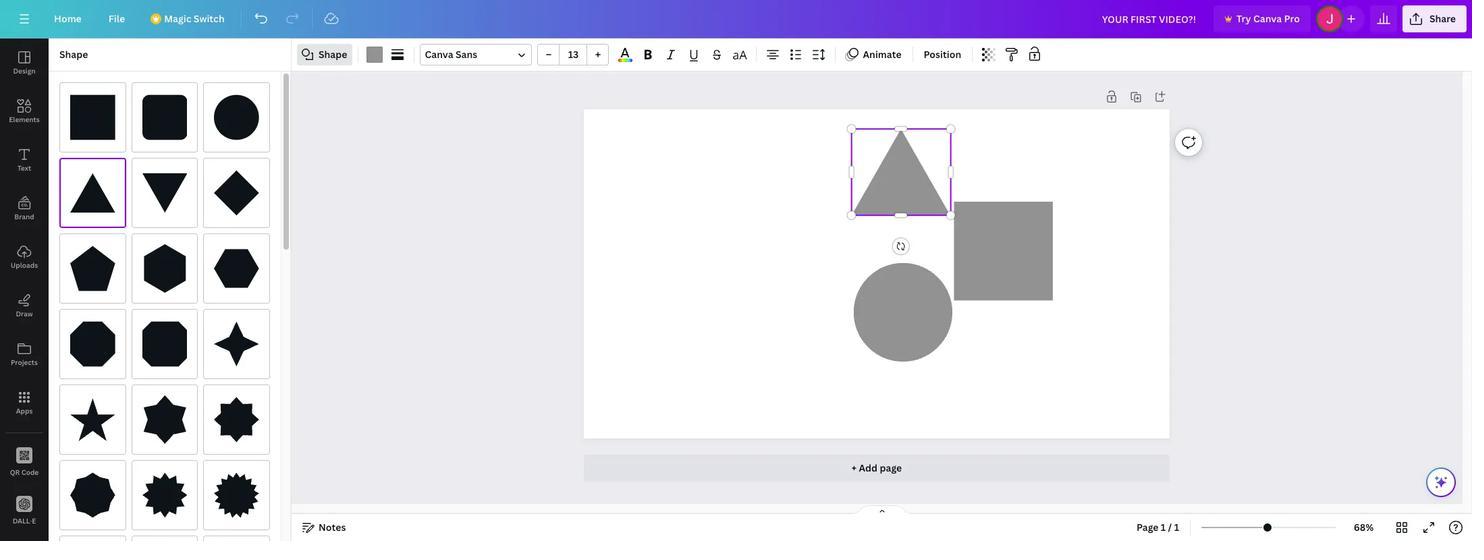 Task type: locate. For each thing, give the bounding box(es) containing it.
Triangle down button
[[131, 158, 198, 228]]

side panel tab list
[[0, 38, 49, 535]]

try canva pro
[[1237, 12, 1300, 25]]

1 1 from the left
[[1161, 521, 1166, 534]]

4-pointed star image
[[214, 320, 259, 369]]

None text field
[[869, 184, 934, 195]]

vertical hexagon image
[[142, 244, 187, 293]]

magic switch button
[[141, 5, 235, 32]]

draw button
[[0, 282, 49, 330]]

try
[[1237, 12, 1252, 25]]

canva sans button
[[420, 44, 532, 65]]

1 horizontal spatial canva
[[1254, 12, 1282, 25]]

rounded rectangle image
[[142, 93, 187, 142]]

show pages image
[[850, 505, 915, 516]]

brand button
[[0, 184, 49, 233]]

uploads button
[[0, 233, 49, 282]]

dall·e button
[[0, 487, 49, 535]]

position
[[924, 48, 962, 61]]

octagon image
[[70, 320, 115, 369]]

diamond image
[[214, 169, 259, 217]]

0 horizontal spatial 1
[[1161, 521, 1166, 534]]

6-pointed star image
[[142, 396, 187, 444]]

projects
[[11, 358, 38, 367]]

Equilateral triangle button
[[59, 158, 126, 228]]

page 1 / 1
[[1137, 521, 1180, 534]]

design button
[[0, 38, 49, 87]]

qr code button
[[0, 438, 49, 487]]

17-pointed star image
[[214, 471, 259, 520]]

canva left sans
[[425, 48, 454, 61]]

inflated 8-pointed star image
[[70, 471, 115, 520]]

1
[[1161, 521, 1166, 534], [1175, 521, 1180, 534]]

shape down home "link"
[[59, 48, 88, 61]]

apps
[[16, 406, 33, 416]]

animate button
[[842, 44, 907, 65]]

pro
[[1285, 12, 1300, 25]]

8-pointed star button
[[203, 385, 270, 455]]

canva sans
[[425, 48, 478, 61]]

0 horizontal spatial canva
[[425, 48, 454, 61]]

1 vertical spatial canva
[[425, 48, 454, 61]]

5-pointed star image
[[70, 396, 115, 444]]

magic
[[164, 12, 191, 25]]

68% button
[[1342, 517, 1386, 539]]

canva right try
[[1254, 12, 1282, 25]]

68%
[[1354, 521, 1374, 534]]

design
[[13, 66, 35, 76]]

2 shape from the left
[[319, 48, 347, 61]]

0 horizontal spatial shape
[[59, 48, 88, 61]]

shape left '#919191' icon
[[319, 48, 347, 61]]

6-pointed star button
[[131, 385, 198, 455]]

+ add page button
[[584, 455, 1170, 482]]

– – number field
[[564, 48, 583, 61]]

canva
[[1254, 12, 1282, 25], [425, 48, 454, 61]]

rectangle image
[[70, 93, 115, 142]]

/
[[1169, 521, 1172, 534]]

apps button
[[0, 379, 49, 427]]

1 horizontal spatial 1
[[1175, 521, 1180, 534]]

+
[[852, 462, 857, 475]]

0 vertical spatial canva
[[1254, 12, 1282, 25]]

5-pointed star button
[[59, 385, 126, 455]]

add
[[859, 462, 878, 475]]

shape inside dropdown button
[[319, 48, 347, 61]]

1 horizontal spatial shape
[[319, 48, 347, 61]]

try canva pro button
[[1214, 5, 1311, 32]]

share button
[[1403, 5, 1467, 32]]

horizontal hexagon image
[[214, 244, 259, 293]]

file button
[[98, 5, 136, 32]]

notes button
[[297, 517, 351, 539]]

1 left / on the right bottom of the page
[[1161, 521, 1166, 534]]

1 right / on the right bottom of the page
[[1175, 521, 1180, 534]]

color range image
[[618, 59, 633, 62]]

animate
[[863, 48, 902, 61]]

shape
[[59, 48, 88, 61], [319, 48, 347, 61]]

elements
[[9, 115, 40, 124]]

12-pointed star image
[[142, 471, 187, 520]]

group
[[538, 44, 609, 65]]

switch
[[194, 12, 225, 25]]

main menu bar
[[0, 0, 1473, 38]]

Rectangle button
[[59, 82, 126, 153]]



Task type: vqa. For each thing, say whether or not it's contained in the screenshot.
the Sans
yes



Task type: describe. For each thing, give the bounding box(es) containing it.
Rounded Rectangle button
[[131, 82, 198, 153]]

+ add page
[[852, 462, 902, 475]]

Banner 5 button
[[131, 309, 198, 379]]

#919191 image
[[367, 47, 383, 63]]

sans
[[456, 48, 478, 61]]

pentagon image
[[70, 244, 115, 293]]

qr
[[10, 468, 20, 477]]

1 shape from the left
[[59, 48, 88, 61]]

home link
[[43, 5, 92, 32]]

canva inside 'button'
[[1254, 12, 1282, 25]]

Circle button
[[203, 82, 270, 153]]

banner 5 image
[[142, 320, 187, 369]]

projects button
[[0, 330, 49, 379]]

triangle down image
[[142, 169, 187, 217]]

uploads
[[11, 261, 38, 270]]

circle image
[[214, 93, 259, 142]]

shape button
[[297, 44, 353, 65]]

notes
[[319, 521, 346, 534]]

draw
[[16, 309, 33, 319]]

code
[[21, 468, 39, 477]]

Inflated 8-pointed star button
[[59, 461, 126, 531]]

Diamond button
[[203, 158, 270, 228]]

file
[[109, 12, 125, 25]]

Pentagon button
[[59, 234, 126, 304]]

magic switch
[[164, 12, 225, 25]]

12-pointed star button
[[131, 461, 198, 531]]

position button
[[919, 44, 967, 65]]

elements button
[[0, 87, 49, 136]]

text button
[[0, 136, 49, 184]]

4-pointed star button
[[203, 309, 270, 379]]

dall·e
[[13, 516, 36, 526]]

Octagon button
[[59, 309, 126, 379]]

2 1 from the left
[[1175, 521, 1180, 534]]

text
[[17, 163, 31, 173]]

8-pointed star image
[[214, 396, 259, 444]]

17-pointed star button
[[203, 461, 270, 531]]

page
[[1137, 521, 1159, 534]]

canva assistant image
[[1434, 475, 1450, 491]]

equilateral triangle image
[[70, 169, 115, 217]]

Design title text field
[[1092, 5, 1209, 32]]

Vertical hexagon button
[[131, 234, 198, 304]]

home
[[54, 12, 82, 25]]

qr code
[[10, 468, 39, 477]]

share
[[1430, 12, 1457, 25]]

page
[[880, 462, 902, 475]]

brand
[[14, 212, 34, 221]]

Horizontal hexagon button
[[203, 234, 270, 304]]

canva inside popup button
[[425, 48, 454, 61]]



